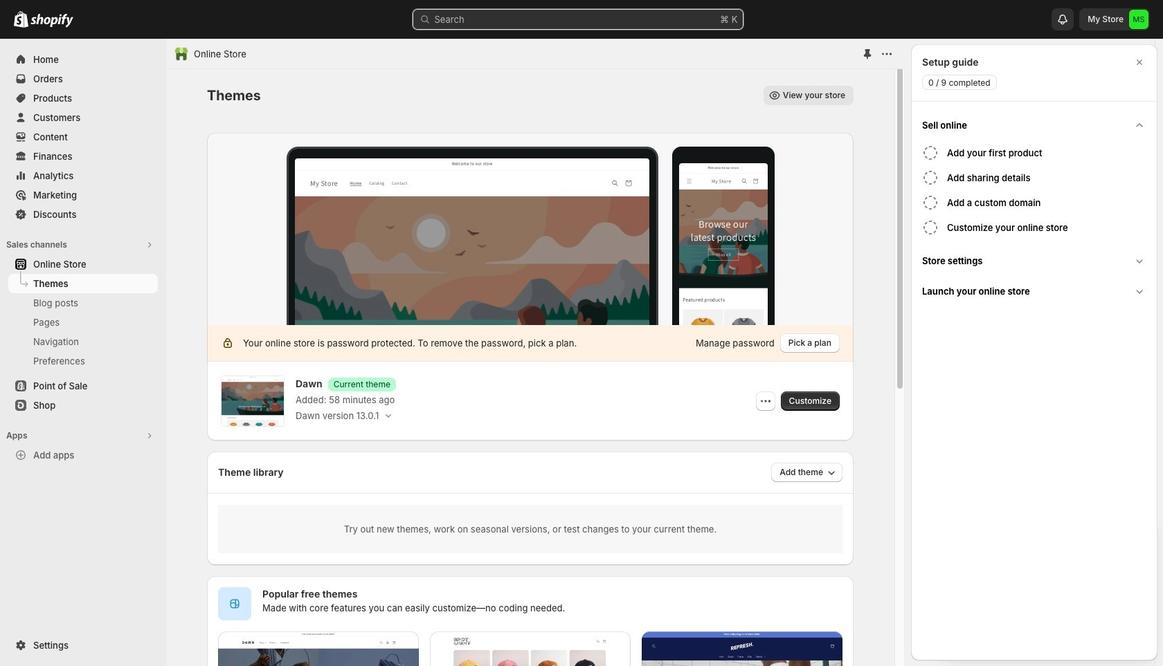 Task type: describe. For each thing, give the bounding box(es) containing it.
online store image
[[175, 47, 188, 61]]

mark add your first product as done image
[[922, 145, 939, 161]]

mark add sharing details as done image
[[922, 170, 939, 186]]



Task type: locate. For each thing, give the bounding box(es) containing it.
my store image
[[1129, 10, 1149, 29]]

mark customize your online store as done image
[[922, 220, 939, 236]]

shopify image
[[30, 14, 73, 28]]

shopify image
[[14, 11, 28, 28]]

dialog
[[911, 44, 1158, 661]]

mark add a custom domain as done image
[[922, 195, 939, 211]]



Task type: vqa. For each thing, say whether or not it's contained in the screenshot.
rightmost Create
no



